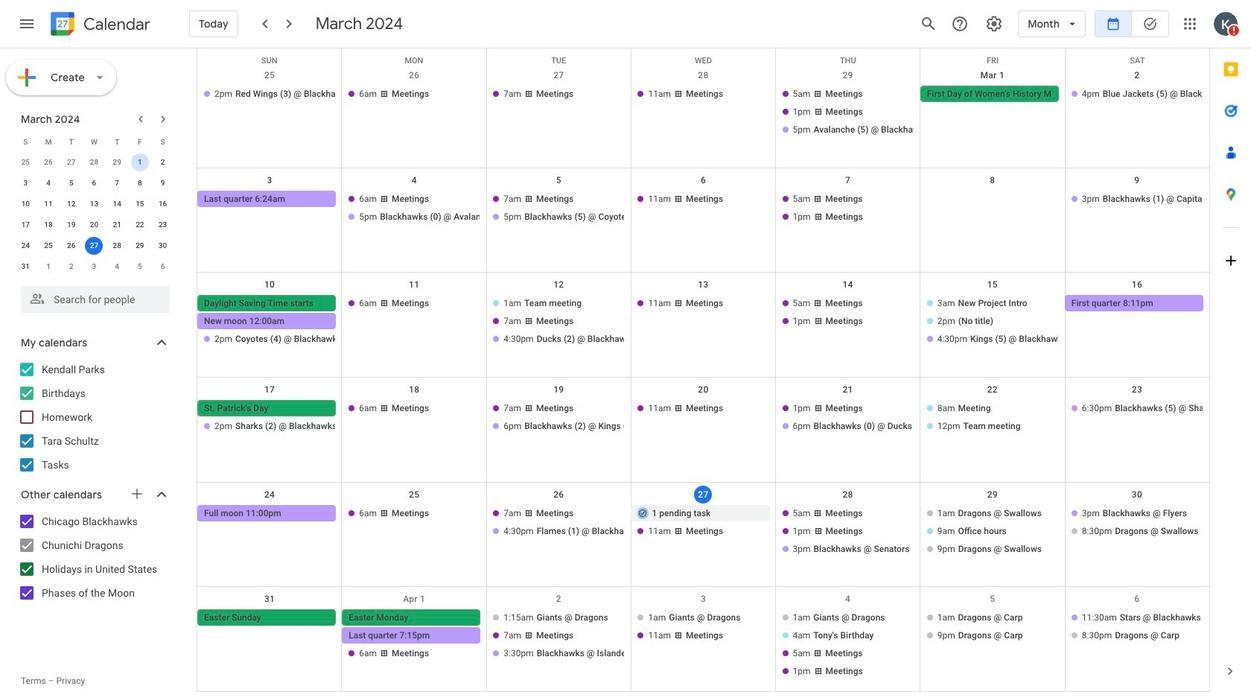 Task type: describe. For each thing, give the bounding box(es) containing it.
main drawer image
[[18, 15, 36, 33]]

11 element
[[40, 195, 57, 213]]

heading inside calendar element
[[80, 15, 150, 33]]

19 element
[[62, 216, 80, 234]]

30 element
[[154, 237, 172, 255]]

april 4 element
[[108, 258, 126, 276]]

7 element
[[108, 174, 126, 192]]

5 element
[[62, 174, 80, 192]]

4 element
[[40, 174, 57, 192]]

24 element
[[17, 237, 35, 255]]

april 3 element
[[85, 258, 103, 276]]

february 29 element
[[108, 153, 126, 171]]

18 element
[[40, 216, 57, 234]]

28 element
[[108, 237, 126, 255]]

settings menu image
[[986, 15, 1004, 33]]

25 element
[[40, 237, 57, 255]]

april 6 element
[[154, 258, 172, 276]]

calendar element
[[48, 9, 150, 42]]

february 26 element
[[40, 153, 57, 171]]

12 element
[[62, 195, 80, 213]]

23 element
[[154, 216, 172, 234]]



Task type: vqa. For each thing, say whether or not it's contained in the screenshot.
24 element
yes



Task type: locate. For each thing, give the bounding box(es) containing it.
other calendars list
[[3, 510, 185, 605]]

april 1 element
[[40, 258, 57, 276]]

20 element
[[85, 216, 103, 234]]

2 element
[[154, 153, 172, 171]]

heading
[[80, 15, 150, 33]]

13 element
[[85, 195, 103, 213]]

21 element
[[108, 216, 126, 234]]

february 28 element
[[85, 153, 103, 171]]

march 2024 grid
[[14, 131, 174, 277]]

tab list
[[1210, 48, 1251, 650]]

grid
[[197, 48, 1210, 692]]

row
[[197, 48, 1210, 66], [197, 63, 1210, 168], [14, 131, 174, 152], [14, 152, 174, 173], [197, 168, 1210, 273], [14, 173, 174, 194], [14, 194, 174, 215], [14, 215, 174, 235], [14, 235, 174, 256], [14, 256, 174, 277], [197, 273, 1210, 378], [197, 378, 1210, 482], [197, 482, 1210, 587], [197, 587, 1210, 692]]

cell
[[776, 86, 921, 139], [129, 152, 151, 173], [342, 190, 487, 226], [487, 190, 631, 226], [776, 190, 921, 226], [920, 190, 1065, 226], [83, 235, 106, 256], [197, 295, 342, 349], [487, 295, 631, 349], [776, 295, 921, 349], [920, 295, 1065, 349], [197, 400, 342, 436], [487, 400, 631, 436], [776, 400, 921, 436], [920, 400, 1065, 436], [487, 505, 631, 558], [631, 505, 776, 558], [776, 505, 921, 558], [920, 505, 1065, 558], [1065, 505, 1210, 558], [342, 610, 487, 681], [487, 610, 631, 681], [631, 610, 776, 681], [776, 610, 921, 681], [920, 610, 1065, 681], [1065, 610, 1210, 681]]

22 element
[[131, 216, 149, 234]]

31 element
[[17, 258, 35, 276]]

february 27 element
[[62, 153, 80, 171]]

10 element
[[17, 195, 35, 213]]

8 element
[[131, 174, 149, 192]]

14 element
[[108, 195, 126, 213]]

april 2 element
[[62, 258, 80, 276]]

february 25 element
[[17, 153, 35, 171]]

row group
[[14, 152, 174, 277]]

1 element
[[131, 153, 149, 171]]

6 element
[[85, 174, 103, 192]]

add other calendars image
[[130, 486, 145, 501]]

april 5 element
[[131, 258, 149, 276]]

26 element
[[62, 237, 80, 255]]

None search field
[[0, 280, 185, 313]]

Search for people text field
[[30, 286, 161, 313]]

27, today element
[[85, 237, 103, 255]]

3 element
[[17, 174, 35, 192]]

15 element
[[131, 195, 149, 213]]

9 element
[[154, 174, 172, 192]]

29 element
[[131, 237, 149, 255]]

16 element
[[154, 195, 172, 213]]

17 element
[[17, 216, 35, 234]]

my calendars list
[[3, 358, 185, 477]]



